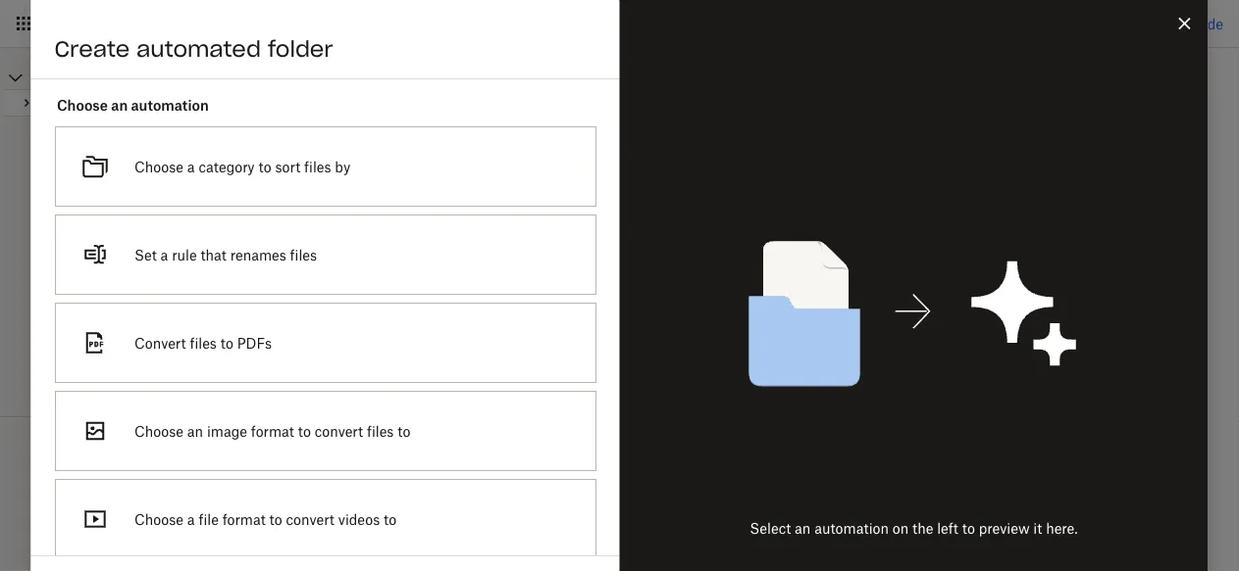 Task type: vqa. For each thing, say whether or not it's contained in the screenshot.
Add an automation
yes



Task type: locate. For each thing, give the bounding box(es) containing it.
2 vertical spatial file
[[198, 512, 218, 528]]

0 horizontal spatial image
[[206, 423, 247, 440]]

rule
[[171, 247, 196, 263], [702, 274, 727, 291]]

0 horizontal spatial sort
[[275, 158, 300, 175]]

0 vertical spatial that
[[200, 247, 226, 263]]

1 vertical spatial convert
[[134, 335, 186, 352]]

automation down all files link
[[131, 97, 208, 113]]

convert
[[354, 393, 403, 410], [665, 393, 713, 410], [314, 423, 363, 440], [354, 501, 403, 518], [286, 512, 334, 528]]

convert files to pdfs button
[[888, 229, 1198, 337]]

set
[[134, 247, 156, 263], [665, 274, 687, 291]]

1 vertical spatial choose a category to sort files by
[[354, 263, 520, 302]]

1 horizontal spatial image
[[427, 371, 467, 388]]

choose a category to sort files by button
[[267, 229, 577, 337]]

choose
[[56, 97, 107, 113], [134, 158, 183, 175], [354, 263, 403, 280], [354, 371, 403, 388], [665, 371, 714, 388], [134, 423, 183, 440], [354, 479, 403, 496], [134, 512, 183, 528]]

0 horizontal spatial file
[[198, 512, 218, 528]]

choose a file format to convert videos to button
[[577, 337, 888, 444]]

2 vertical spatial automation
[[814, 520, 889, 537]]

convert files to pdfs inside create automated folder dialog
[[134, 335, 271, 352]]

0 vertical spatial file
[[729, 371, 749, 388]]

1 horizontal spatial automation
[[337, 190, 432, 210]]

automation inside main content
[[337, 190, 432, 210]]

signatures link
[[31, 160, 204, 199]]

1 horizontal spatial sort
[[495, 263, 520, 280]]

format inside choose an image format to convert files to
[[471, 371, 514, 388]]

1 horizontal spatial convert
[[975, 274, 1027, 291]]

1 horizontal spatial rule
[[702, 274, 727, 291]]

1 vertical spatial choose a file format to convert videos to
[[134, 512, 396, 528]]

a
[[187, 158, 194, 175], [160, 247, 168, 263], [407, 263, 415, 280], [691, 274, 698, 291], [717, 371, 725, 388], [407, 479, 415, 496], [187, 512, 194, 528]]

automations
[[275, 64, 417, 92]]

by
[[334, 158, 350, 175], [385, 285, 400, 302]]

1 horizontal spatial convert files to pdfs
[[975, 274, 1112, 291]]

choose inside choose a file format to convert videos to button
[[665, 371, 714, 388]]

1 horizontal spatial set
[[665, 274, 687, 291]]

1 vertical spatial renames
[[760, 274, 817, 291]]

1 vertical spatial videos
[[338, 512, 379, 528]]

0 horizontal spatial automation
[[131, 97, 208, 113]]

file down set a rule that renames files button
[[729, 371, 749, 388]]

file
[[31, 248, 58, 267]]

1 vertical spatial that
[[731, 274, 757, 291]]

set a rule that renames files inside button
[[665, 274, 847, 291]]

sort
[[275, 158, 300, 175], [495, 263, 520, 280]]

1 vertical spatial set a rule that renames files
[[665, 274, 847, 291]]

upgrade
[[1167, 15, 1223, 32]]

deleted
[[31, 287, 89, 307]]

1 vertical spatial rule
[[702, 274, 727, 291]]

format inside choose a file format to convert audio files to
[[442, 479, 485, 496]]

that
[[200, 247, 226, 263], [731, 274, 757, 291]]

format
[[471, 371, 514, 388], [753, 371, 796, 388], [250, 423, 294, 440], [442, 479, 485, 496], [222, 512, 265, 528]]

shared
[[31, 209, 85, 228]]

file up privacy and legal link
[[198, 512, 218, 528]]

0 horizontal spatial choose a category to sort files by
[[134, 158, 350, 175]]

0 vertical spatial choose a file format to convert videos to
[[665, 371, 813, 410]]

category
[[198, 158, 254, 175], [418, 263, 474, 280]]

0 horizontal spatial rule
[[171, 247, 196, 263]]

0 vertical spatial convert files to pdfs
[[975, 274, 1112, 291]]

choose a file format to convert videos to inside create automated folder dialog
[[134, 512, 396, 528]]

0 vertical spatial rule
[[171, 247, 196, 263]]

all files tree
[[3, 66, 235, 117]]

1 horizontal spatial pdfs
[[1078, 274, 1112, 291]]

file for 'choose a file format to convert audio files to' button
[[418, 479, 438, 496]]

0 vertical spatial sort
[[275, 158, 300, 175]]

create automated folder
[[54, 35, 333, 63]]

audio
[[406, 501, 442, 518]]

file up the audio at bottom
[[418, 479, 438, 496]]

files inside choose an image format to convert files to button
[[406, 393, 433, 410]]

get more space image
[[153, 476, 176, 499]]

image inside button
[[427, 371, 467, 388]]

0 vertical spatial by
[[334, 158, 350, 175]]

choose a category to sort files by
[[134, 158, 350, 175], [354, 263, 520, 302]]

sort inside choose a category to sort files by button
[[495, 263, 520, 280]]

sort inside create automated folder dialog
[[275, 158, 300, 175]]

legal
[[110, 536, 141, 552]]

choose an image format to convert files to
[[354, 371, 531, 410], [134, 423, 410, 440]]

0 horizontal spatial choose a file format to convert videos to
[[134, 512, 396, 528]]

1 vertical spatial image
[[206, 423, 247, 440]]

0 horizontal spatial that
[[200, 247, 226, 263]]

0 vertical spatial automation
[[131, 97, 208, 113]]

choose an automation
[[56, 97, 208, 113]]

to inside the choose a category to sort files by
[[478, 263, 491, 280]]

file inside choose a file format to convert audio files to
[[418, 479, 438, 496]]

1 vertical spatial convert files to pdfs
[[134, 335, 271, 352]]

on
[[893, 520, 909, 537]]

automation for choose
[[131, 97, 208, 113]]

0 horizontal spatial set
[[134, 247, 156, 263]]

choose a file format to convert videos to inside button
[[665, 371, 813, 410]]

all files link
[[31, 66, 235, 89]]

category inside button
[[418, 263, 474, 280]]

0 vertical spatial choose a category to sort files by
[[134, 158, 350, 175]]

2 horizontal spatial file
[[729, 371, 749, 388]]

0 vertical spatial convert
[[975, 274, 1027, 291]]

that inside button
[[731, 274, 757, 291]]

shared link
[[31, 199, 204, 238]]

choose a file format to convert videos to
[[665, 371, 813, 410], [134, 512, 396, 528]]

1 vertical spatial by
[[385, 285, 400, 302]]

photos
[[31, 130, 82, 150]]

choose a category to sort files by inside choose a category to sort files by button
[[354, 263, 520, 302]]

format inside choose a file format to convert videos to
[[753, 371, 796, 388]]

choose a category to sort files by inside create automated folder dialog
[[134, 158, 350, 175]]

0 horizontal spatial convert
[[134, 335, 186, 352]]

set a rule that renames files
[[134, 247, 316, 263], [665, 274, 847, 291]]

rule inside button
[[702, 274, 727, 291]]

1 horizontal spatial choose a category to sort files by
[[354, 263, 520, 302]]

0 vertical spatial pdfs
[[1078, 274, 1112, 291]]

1 vertical spatial sort
[[495, 263, 520, 280]]

0 vertical spatial videos
[[717, 393, 758, 410]]

0 horizontal spatial convert files to pdfs
[[134, 335, 271, 352]]

deleted files link
[[31, 278, 204, 317]]

photos link
[[31, 121, 204, 160]]

pdfs
[[1078, 274, 1112, 291], [237, 335, 271, 352]]

create
[[54, 35, 130, 63]]

1 horizontal spatial that
[[731, 274, 757, 291]]

0 horizontal spatial pdfs
[[237, 335, 271, 352]]

an inside button
[[407, 371, 423, 388]]

1 horizontal spatial file
[[418, 479, 438, 496]]

choose inside the choose a category to sort files by
[[354, 263, 403, 280]]

0 horizontal spatial renames
[[230, 247, 286, 263]]

preview
[[979, 520, 1030, 537]]

an
[[111, 97, 127, 113], [311, 190, 332, 210], [407, 371, 423, 388], [187, 423, 203, 440], [795, 520, 811, 537]]

global header element
[[0, 0, 1239, 48]]

automation
[[131, 97, 208, 113], [337, 190, 432, 210], [814, 520, 889, 537]]

convert inside button
[[975, 274, 1027, 291]]

convert files to pdfs
[[975, 274, 1112, 291], [134, 335, 271, 352]]

set inside set a rule that renames files button
[[665, 274, 687, 291]]

convert inside choose a file format to convert audio files to
[[354, 501, 403, 518]]

1 vertical spatial choose an image format to convert files to
[[134, 423, 410, 440]]

1 horizontal spatial category
[[418, 263, 474, 280]]

0 vertical spatial set
[[134, 247, 156, 263]]

videos
[[717, 393, 758, 410], [338, 512, 379, 528]]

it
[[1033, 520, 1042, 537]]

0 vertical spatial category
[[198, 158, 254, 175]]

convert
[[975, 274, 1027, 291], [134, 335, 186, 352]]

file
[[729, 371, 749, 388], [418, 479, 438, 496], [198, 512, 218, 528]]

used
[[122, 481, 149, 496]]

convert inside choose a file format to convert videos to
[[665, 393, 713, 410]]

1 horizontal spatial choose a file format to convert videos to
[[665, 371, 813, 410]]

folder
[[268, 35, 333, 63]]

automation up choose a category to sort files by button
[[337, 190, 432, 210]]

deleted files
[[31, 287, 124, 307]]

1 horizontal spatial by
[[385, 285, 400, 302]]

1 vertical spatial set
[[665, 274, 687, 291]]

add an automation
[[275, 190, 432, 210]]

0 vertical spatial choose an image format to convert files to
[[354, 371, 531, 410]]

1 horizontal spatial renames
[[760, 274, 817, 291]]

1 horizontal spatial set a rule that renames files
[[665, 274, 847, 291]]

set a rule that renames files inside create automated folder dialog
[[134, 247, 316, 263]]

0 horizontal spatial set a rule that renames files
[[134, 247, 316, 263]]

format for 'choose a file format to convert audio files to' button
[[442, 479, 485, 496]]

0 vertical spatial set a rule that renames files
[[134, 247, 316, 263]]

renames
[[230, 247, 286, 263], [760, 274, 817, 291]]

0 vertical spatial image
[[427, 371, 467, 388]]

automation left on
[[814, 520, 889, 537]]

0 horizontal spatial category
[[198, 158, 254, 175]]

0 horizontal spatial by
[[334, 158, 350, 175]]

that inside create automated folder dialog
[[200, 247, 226, 263]]

add
[[275, 190, 306, 210]]

choose an image format to convert files to inside button
[[354, 371, 531, 410]]

1 vertical spatial automation
[[337, 190, 432, 210]]

dropbox
[[31, 442, 89, 459]]

image
[[427, 371, 467, 388], [206, 423, 247, 440]]

1 horizontal spatial videos
[[717, 393, 758, 410]]

1 vertical spatial category
[[418, 263, 474, 280]]

files
[[56, 68, 86, 87], [304, 158, 331, 175], [289, 247, 316, 263], [820, 274, 847, 291], [1030, 274, 1057, 291], [354, 285, 381, 302], [94, 287, 124, 307], [189, 335, 216, 352], [406, 393, 433, 410], [366, 423, 393, 440], [446, 501, 473, 518]]

to
[[258, 158, 271, 175], [478, 263, 491, 280], [1061, 274, 1074, 291], [220, 335, 233, 352], [518, 371, 531, 388], [800, 371, 813, 388], [437, 393, 450, 410], [762, 393, 775, 410], [297, 423, 310, 440], [397, 423, 410, 440], [489, 479, 502, 496], [477, 501, 490, 518], [269, 512, 282, 528], [383, 512, 396, 528], [962, 520, 975, 537]]

all files
[[31, 68, 86, 87]]

0 vertical spatial renames
[[230, 247, 286, 263]]

0 horizontal spatial videos
[[338, 512, 379, 528]]

by inside create automated folder dialog
[[334, 158, 350, 175]]

2 horizontal spatial automation
[[814, 520, 889, 537]]

convert inside choose an image format to convert files to
[[354, 393, 403, 410]]

files inside convert files to pdfs button
[[1030, 274, 1057, 291]]

1 vertical spatial file
[[418, 479, 438, 496]]

gb
[[100, 481, 119, 496]]

1 vertical spatial pdfs
[[237, 335, 271, 352]]



Task type: describe. For each thing, give the bounding box(es) containing it.
videos inside create automated folder dialog
[[338, 512, 379, 528]]

and
[[82, 536, 106, 552]]

all
[[31, 68, 51, 87]]

click to watch a demo video image
[[421, 68, 445, 91]]

of
[[76, 481, 87, 496]]

convert inside create automated folder dialog
[[134, 335, 186, 352]]

file requests link
[[31, 238, 204, 278]]

choose an image format to convert files to inside create automated folder dialog
[[134, 423, 410, 440]]

videos inside choose a file format to convert videos to button
[[717, 393, 758, 410]]

set a rule that renames files button
[[577, 229, 888, 337]]

file inside create automated folder dialog
[[198, 512, 218, 528]]

by inside the choose a category to sort files by
[[385, 285, 400, 302]]

bytes
[[42, 481, 73, 496]]

file for choose a file format to convert videos to button
[[729, 371, 749, 388]]

here.
[[1046, 520, 1078, 537]]

file requests
[[31, 248, 127, 267]]

the
[[912, 520, 933, 537]]

select an automation on the left to preview it here.
[[750, 520, 1078, 537]]

convert for choose an image format to convert files to button
[[354, 393, 403, 410]]

choose a file format to convert audio files to button
[[267, 444, 577, 552]]

pdfs inside button
[[1078, 274, 1112, 291]]

choose an image format to convert files to button
[[267, 337, 577, 444]]

privacy
[[31, 536, 78, 552]]

0 bytes of 2 gb used
[[31, 481, 149, 496]]

files inside the deleted files link
[[94, 287, 124, 307]]

create automated folder dialog
[[31, 0, 1208, 572]]

category inside create automated folder dialog
[[198, 158, 254, 175]]

upgrade link
[[1167, 15, 1223, 32]]

convert for choose a file format to convert videos to button
[[665, 393, 713, 410]]

dropbox logo - go to the homepage image
[[39, 8, 146, 39]]

automated
[[136, 35, 261, 63]]

files inside set a rule that renames files button
[[820, 274, 847, 291]]

select
[[750, 520, 791, 537]]

choose inside choose a file format to convert audio files to
[[354, 479, 403, 496]]

automation for select
[[814, 520, 889, 537]]

convert files to pdfs inside button
[[975, 274, 1112, 291]]

files inside the choose a category to sort files by
[[354, 285, 381, 302]]

choose inside choose an image format to convert files to button
[[354, 371, 403, 388]]

choose a file format to convert audio files to
[[354, 479, 502, 518]]

rule inside create automated folder dialog
[[171, 247, 196, 263]]

signatures
[[31, 170, 113, 189]]

automation for add
[[337, 190, 432, 210]]

basic
[[92, 442, 129, 459]]

requests
[[63, 248, 127, 267]]

convert for 'choose a file format to convert audio files to' button
[[354, 501, 403, 518]]

add an automation main content
[[267, 111, 1239, 572]]

a inside choose a file format to convert audio files to
[[407, 479, 415, 496]]

set inside create automated folder dialog
[[134, 247, 156, 263]]

pdfs inside create automated folder dialog
[[237, 335, 271, 352]]

format for choose a file format to convert videos to button
[[753, 371, 796, 388]]

renames inside create automated folder dialog
[[230, 247, 286, 263]]

2
[[90, 481, 97, 496]]

privacy and legal
[[31, 536, 141, 552]]

format for choose an image format to convert files to button
[[471, 371, 514, 388]]

files inside all files link
[[56, 68, 86, 87]]

image inside create automated folder dialog
[[206, 423, 247, 440]]

renames inside set a rule that renames files button
[[760, 274, 817, 291]]

dropbox basic
[[31, 442, 129, 459]]

0
[[31, 481, 39, 496]]

privacy and legal link
[[31, 536, 235, 552]]

files inside choose a file format to convert audio files to
[[446, 501, 473, 518]]

left
[[937, 520, 958, 537]]



